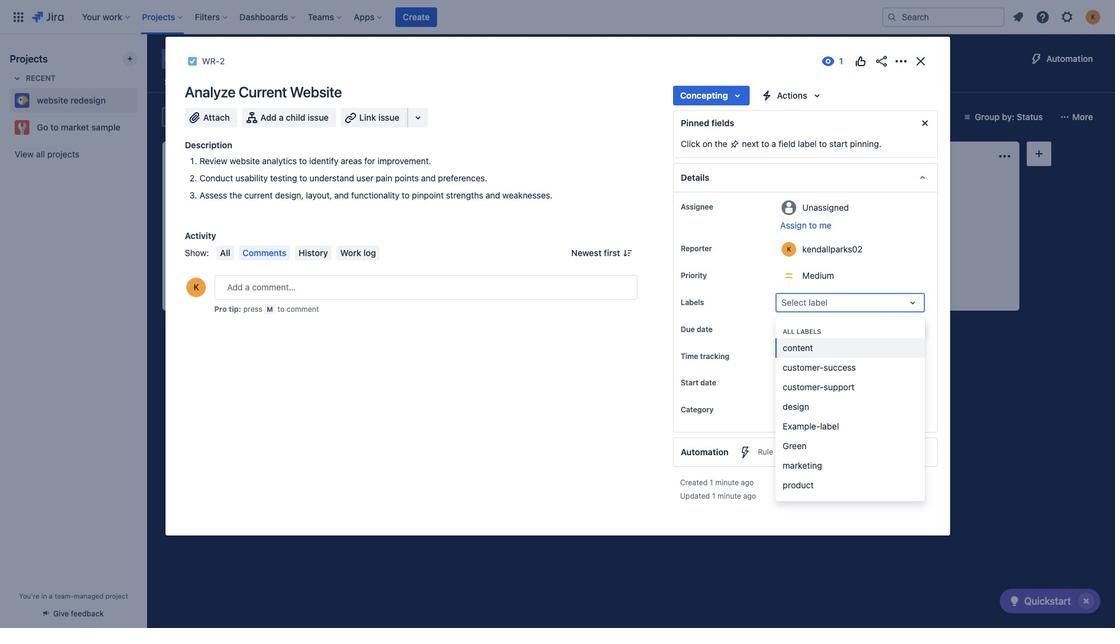 Task type: describe. For each thing, give the bounding box(es) containing it.
tab list containing board
[[154, 71, 819, 93]]

1 vertical spatial website redesign
[[37, 95, 106, 105]]

design,
[[275, 190, 304, 200]]

pinned
[[681, 118, 709, 128]]

to left start in the top right of the page
[[819, 139, 827, 149]]

conduct
[[200, 173, 233, 183]]

unassigned
[[802, 202, 849, 212]]

0 horizontal spatial the
[[229, 190, 242, 200]]

testing
[[270, 173, 297, 183]]

customer-support
[[783, 382, 855, 392]]

open image
[[905, 295, 920, 310]]

0 vertical spatial minute
[[715, 478, 739, 488]]

next
[[742, 139, 759, 149]]

date for due date
[[697, 325, 713, 334]]

research
[[783, 499, 817, 510]]

assess the current design, layout, and functionality to pinpoint strengths and weaknesses.
[[200, 190, 553, 200]]

description
[[185, 140, 232, 150]]

give feedback button
[[36, 604, 111, 624]]

priority pin to top. only you can see pinned fields. image
[[709, 271, 719, 281]]

rule
[[758, 448, 773, 457]]

recent
[[26, 74, 56, 83]]

customer- for support
[[783, 382, 824, 392]]

automation element
[[673, 438, 938, 467]]

1 vertical spatial website
[[37, 95, 68, 105]]

analytics
[[262, 156, 297, 166]]

1 horizontal spatial analyze
[[346, 240, 377, 250]]

time
[[794, 353, 811, 364]]

none for due date
[[780, 324, 801, 335]]

tip:
[[229, 305, 241, 314]]

example-label
[[783, 421, 839, 431]]

website inside dialog
[[290, 83, 342, 101]]

to down points
[[402, 190, 410, 200]]

functionality
[[351, 190, 399, 200]]

define
[[346, 183, 370, 194]]

m
[[267, 305, 273, 313]]

due
[[681, 325, 695, 334]]

details
[[681, 172, 709, 183]]

press
[[243, 305, 262, 314]]

due date pin to top. only you can see pinned fields. image
[[715, 325, 725, 335]]

labels
[[797, 328, 821, 335]]

create inside button
[[403, 11, 430, 22]]

me
[[819, 220, 831, 230]]

quickstart
[[1024, 596, 1071, 607]]

1 vertical spatial 1
[[712, 492, 715, 501]]

date for start date
[[700, 378, 716, 388]]

a inside button
[[279, 112, 284, 123]]

launch
[[872, 152, 902, 160]]

strengths
[[446, 190, 483, 200]]

close image
[[913, 54, 928, 69]]

to right go
[[50, 122, 59, 132]]

search image
[[887, 12, 897, 22]]

pain
[[376, 173, 392, 183]]

to left the identify
[[299, 156, 307, 166]]

to right testing
[[299, 173, 307, 183]]

all button
[[216, 246, 234, 260]]

managed
[[74, 592, 103, 600]]

link
[[359, 112, 376, 123]]

on
[[702, 139, 712, 149]]

to right m
[[278, 305, 284, 314]]

attach button
[[185, 108, 237, 128]]

Search field
[[882, 7, 1005, 27]]

concepting for concepting 2
[[354, 152, 400, 160]]

testing
[[699, 152, 730, 160]]

0 vertical spatial website redesign
[[186, 50, 297, 67]]

automation image
[[1029, 51, 1044, 66]]

next to a field label to start pinning.
[[740, 139, 881, 149]]

created
[[680, 478, 708, 488]]

no time logged
[[780, 353, 841, 364]]

customer-success
[[783, 362, 856, 372]]

collapse recent projects image
[[10, 71, 25, 86]]

to inside button
[[809, 220, 817, 230]]

usability
[[235, 173, 268, 183]]

comments
[[243, 248, 286, 258]]

view
[[15, 149, 34, 159]]

primary element
[[7, 0, 872, 34]]

for
[[364, 156, 375, 166]]

sample
[[91, 122, 121, 132]]

define goals
[[346, 183, 394, 194]]

1 horizontal spatial the
[[715, 139, 727, 149]]

2 issue from the left
[[378, 112, 399, 123]]

pinned fields
[[681, 118, 734, 128]]

log
[[363, 248, 376, 258]]

start
[[681, 378, 698, 388]]

labels
[[681, 298, 704, 307]]

0 for testing 0
[[735, 151, 740, 161]]

1 vertical spatial current
[[379, 240, 409, 250]]

review website analytics to identify areas for improvement.
[[200, 156, 431, 166]]

summary link
[[162, 71, 205, 93]]

all labels
[[783, 328, 821, 335]]

assignee
[[681, 202, 713, 211]]

history button
[[295, 246, 332, 260]]

1 vertical spatial minute
[[717, 492, 741, 501]]

project
[[105, 592, 128, 600]]

add a child issue button
[[242, 108, 336, 128]]

1 vertical spatial analyze current website
[[346, 240, 444, 250]]

link web pages and more image
[[410, 110, 425, 125]]

you're
[[19, 592, 39, 600]]

assign to me button
[[780, 219, 925, 232]]

weaknesses.
[[502, 190, 553, 200]]

summary
[[164, 77, 203, 87]]

create banner
[[0, 0, 1115, 34]]

3 none from the top
[[780, 405, 801, 415]]

go
[[37, 122, 48, 132]]

a for you're in a team-managed project
[[49, 592, 53, 600]]

feedback
[[71, 609, 104, 619]]

success
[[824, 362, 856, 372]]

quickstart button
[[1000, 589, 1100, 614]]

analyze current website dialog
[[165, 37, 950, 559]]

green
[[783, 441, 807, 451]]

priority
[[681, 271, 707, 280]]

1 horizontal spatial website
[[412, 240, 444, 250]]

1 horizontal spatial and
[[421, 173, 436, 183]]

work
[[340, 248, 361, 258]]

0 vertical spatial label
[[798, 139, 817, 149]]

task image
[[187, 56, 197, 66]]

concepting button
[[673, 86, 750, 105]]

projects
[[47, 149, 79, 159]]

to do 0
[[181, 151, 213, 161]]

all
[[36, 149, 45, 159]]

launch 0
[[872, 151, 912, 161]]

kendallparks02
[[802, 244, 863, 254]]

create column image
[[1032, 147, 1046, 161]]

label for example-
[[820, 421, 839, 431]]

show:
[[185, 248, 209, 258]]

click on the
[[681, 139, 730, 149]]

created 1 minute ago updated 1 minute ago
[[680, 478, 756, 501]]

automation inside automation element
[[681, 447, 729, 458]]

all for all
[[220, 248, 230, 258]]

identify
[[309, 156, 338, 166]]

concepting 2
[[354, 151, 410, 161]]

0 for launch 0
[[907, 151, 912, 161]]

copy link to issue image
[[222, 56, 232, 66]]

add people image
[[315, 110, 330, 124]]

project settings
[[745, 77, 809, 87]]



Task type: locate. For each thing, give the bounding box(es) containing it.
none for start date
[[780, 378, 801, 388]]

example-
[[783, 421, 820, 431]]

website
[[186, 50, 237, 67], [37, 95, 68, 105], [230, 156, 260, 166]]

2 0 from the left
[[735, 151, 740, 161]]

1 horizontal spatial analyze current website
[[346, 240, 444, 250]]

goals
[[373, 183, 394, 194]]

1 horizontal spatial 2
[[405, 151, 410, 161]]

click
[[681, 139, 700, 149]]

field
[[778, 139, 796, 149]]

1 vertical spatial redesign
[[70, 95, 106, 105]]

add
[[260, 112, 277, 123]]

0 down description
[[208, 151, 213, 161]]

0 horizontal spatial issue
[[308, 112, 329, 123]]

pinning.
[[850, 139, 881, 149]]

website
[[290, 83, 342, 101], [412, 240, 444, 250]]

website up add people image
[[290, 83, 342, 101]]

understand
[[309, 173, 354, 183]]

issue right child
[[308, 112, 329, 123]]

2 vertical spatial website
[[230, 156, 260, 166]]

analyze current website inside dialog
[[185, 83, 342, 101]]

1 vertical spatial ago
[[743, 492, 756, 501]]

minute
[[715, 478, 739, 488], [717, 492, 741, 501]]

work log button
[[337, 246, 380, 260]]

create
[[403, 11, 430, 22], [185, 181, 212, 191], [531, 181, 558, 191], [704, 181, 731, 191], [358, 293, 385, 304]]

review
[[200, 156, 227, 166]]

0 horizontal spatial concepting
[[354, 152, 400, 160]]

in
[[41, 592, 47, 600]]

2 customer- from the top
[[783, 382, 824, 392]]

and down conduct usability testing to understand user pain points and preferences.
[[334, 190, 349, 200]]

1 horizontal spatial a
[[279, 112, 284, 123]]

1 issue from the left
[[308, 112, 329, 123]]

time tracking pin to top. only you can see pinned fields. image
[[732, 352, 742, 362]]

0 vertical spatial 2
[[220, 56, 225, 66]]

1 horizontal spatial issue
[[378, 112, 399, 123]]

all inside button
[[220, 248, 230, 258]]

the
[[715, 139, 727, 149], [229, 190, 242, 200]]

all up content
[[783, 328, 795, 335]]

1 horizontal spatial redesign
[[240, 50, 297, 67]]

2 vertical spatial a
[[49, 592, 53, 600]]

0 vertical spatial analyze
[[185, 83, 235, 101]]

0 vertical spatial concepting
[[680, 90, 728, 101]]

label right "field"
[[798, 139, 817, 149]]

to right next
[[761, 139, 769, 149]]

1 vertical spatial all
[[783, 328, 795, 335]]

team-
[[55, 592, 74, 600]]

1 right created in the bottom of the page
[[710, 478, 713, 488]]

check image
[[1007, 594, 1022, 609]]

minute right created in the bottom of the page
[[715, 478, 739, 488]]

current inside the analyze current website dialog
[[239, 83, 287, 101]]

do
[[192, 152, 203, 160]]

tab list
[[154, 71, 819, 93]]

automation right automation image
[[1046, 53, 1093, 64]]

hide message image
[[917, 116, 932, 131]]

project
[[745, 77, 774, 87]]

0 horizontal spatial website redesign
[[37, 95, 106, 105]]

product
[[783, 480, 814, 490]]

testing 0
[[699, 151, 740, 161]]

pinpoint
[[412, 190, 444, 200]]

0 horizontal spatial and
[[334, 190, 349, 200]]

automation up created in the bottom of the page
[[681, 447, 729, 458]]

0 horizontal spatial website
[[290, 83, 342, 101]]

go to market sample link
[[10, 115, 132, 140]]

time
[[681, 352, 698, 361]]

1 vertical spatial automation
[[681, 447, 729, 458]]

all for all labels
[[783, 328, 795, 335]]

issue right the link
[[378, 112, 399, 123]]

label up automation element
[[820, 421, 839, 431]]

Search board text field
[[163, 108, 256, 126]]

wr-2
[[202, 56, 225, 66]]

0 vertical spatial none
[[780, 324, 801, 335]]

fields
[[711, 118, 734, 128]]

more information about this user image
[[782, 242, 796, 257]]

website up add a comment… field
[[412, 240, 444, 250]]

website redesign link
[[10, 88, 132, 113]]

reporter
[[681, 244, 712, 253]]

analyze current website up "add"
[[185, 83, 342, 101]]

menu bar inside the analyze current website dialog
[[214, 246, 382, 260]]

customer-
[[783, 362, 824, 372], [783, 382, 824, 392]]

concepting
[[680, 90, 728, 101], [354, 152, 400, 160]]

jira image
[[32, 10, 64, 24], [32, 10, 64, 24]]

wr-2 link
[[202, 54, 225, 69]]

executions
[[775, 448, 813, 457]]

website inside dialog
[[230, 156, 260, 166]]

preferences.
[[438, 173, 487, 183]]

0 horizontal spatial automation
[[681, 447, 729, 458]]

2 vertical spatial label
[[820, 421, 839, 431]]

the right assess
[[229, 190, 242, 200]]

0 vertical spatial website
[[186, 50, 237, 67]]

all
[[220, 248, 230, 258], [783, 328, 795, 335]]

reporter pin to top. only you can see pinned fields. image
[[714, 244, 724, 254]]

redesign up go to market sample
[[70, 95, 106, 105]]

0 vertical spatial customer-
[[783, 362, 824, 372]]

details element
[[673, 163, 938, 192]]

Add a comment… field
[[214, 275, 637, 300]]

areas
[[341, 156, 362, 166]]

2 for concepting 2
[[405, 151, 410, 161]]

2 up board
[[220, 56, 225, 66]]

1 horizontal spatial all
[[783, 328, 795, 335]]

menu bar containing all
[[214, 246, 382, 260]]

comment
[[287, 305, 319, 314]]

1 customer- from the top
[[783, 362, 824, 372]]

1 horizontal spatial website redesign
[[186, 50, 297, 67]]

assign to me
[[780, 220, 831, 230]]

website redesign up board
[[186, 50, 297, 67]]

1 vertical spatial website
[[412, 240, 444, 250]]

customer- down content
[[783, 362, 824, 372]]

menu bar
[[214, 246, 382, 260]]

0 horizontal spatial analyze
[[185, 83, 235, 101]]

0 horizontal spatial current
[[239, 83, 287, 101]]

concepting up pain
[[354, 152, 400, 160]]

design
[[783, 401, 809, 412]]

activity
[[185, 230, 216, 241]]

customer- for success
[[783, 362, 824, 372]]

vote options: no one has voted for this issue yet. image
[[853, 54, 868, 69]]

concepting up pinned fields
[[680, 90, 728, 101]]

ago
[[741, 478, 754, 488], [743, 492, 756, 501]]

0 vertical spatial current
[[239, 83, 287, 101]]

0 vertical spatial the
[[715, 139, 727, 149]]

0 horizontal spatial redesign
[[70, 95, 106, 105]]

a right "add"
[[279, 112, 284, 123]]

label
[[798, 139, 817, 149], [809, 297, 828, 308], [820, 421, 839, 431]]

1 none from the top
[[780, 324, 801, 335]]

actions image
[[893, 54, 908, 69]]

0 vertical spatial analyze current website
[[185, 83, 342, 101]]

market
[[61, 122, 89, 132]]

1 vertical spatial date
[[700, 378, 716, 388]]

1 vertical spatial 2
[[405, 151, 410, 161]]

0 vertical spatial a
[[279, 112, 284, 123]]

none up content
[[780, 324, 801, 335]]

redesign right copy link to issue image
[[240, 50, 297, 67]]

2 horizontal spatial a
[[772, 139, 776, 149]]

Labels text field
[[782, 297, 784, 309]]

0 vertical spatial 1
[[710, 478, 713, 488]]

the up 'testing 0'
[[715, 139, 727, 149]]

newest
[[571, 248, 602, 258]]

tracking
[[700, 352, 729, 361]]

1 horizontal spatial concepting
[[680, 90, 728, 101]]

2 horizontal spatial 0
[[907, 151, 912, 161]]

all right show:
[[220, 248, 230, 258]]

current right log
[[379, 240, 409, 250]]

a right in
[[49, 592, 53, 600]]

website redesign
[[186, 50, 297, 67], [37, 95, 106, 105]]

1 horizontal spatial 0
[[735, 151, 740, 161]]

0 vertical spatial automation
[[1046, 53, 1093, 64]]

1 horizontal spatial current
[[379, 240, 409, 250]]

customer- up design
[[783, 382, 824, 392]]

2 for wr-2
[[220, 56, 225, 66]]

2 none from the top
[[780, 378, 801, 388]]

concepting for concepting
[[680, 90, 728, 101]]

to
[[181, 152, 191, 160]]

date right start in the bottom of the page
[[700, 378, 716, 388]]

create button
[[395, 7, 437, 27], [166, 176, 325, 196], [511, 176, 671, 196], [684, 176, 843, 196], [338, 289, 498, 308]]

0 vertical spatial date
[[697, 325, 713, 334]]

analyze up search board text field
[[185, 83, 235, 101]]

and
[[421, 173, 436, 183], [334, 190, 349, 200], [486, 190, 500, 200]]

user
[[356, 173, 373, 183]]

view all projects
[[15, 149, 79, 159]]

2
[[220, 56, 225, 66], [405, 151, 410, 161]]

1 vertical spatial customer-
[[783, 382, 824, 392]]

1 vertical spatial label
[[809, 297, 828, 308]]

start date
[[681, 378, 716, 388]]

1 vertical spatial none
[[780, 378, 801, 388]]

date left the due date pin to top. only you can see pinned fields. icon
[[697, 325, 713, 334]]

you're in a team-managed project
[[19, 592, 128, 600]]

calendar link
[[283, 71, 324, 93]]

2 up points
[[405, 151, 410, 161]]

give feedback
[[53, 609, 104, 619]]

0 horizontal spatial 2
[[220, 56, 225, 66]]

0 vertical spatial website
[[290, 83, 342, 101]]

logged
[[813, 353, 841, 364]]

concepting inside concepting 2
[[354, 152, 400, 160]]

and up 'pinpoint'
[[421, 173, 436, 183]]

pro tip: press m to comment
[[214, 305, 319, 314]]

automation inside automation button
[[1046, 53, 1093, 64]]

label for select
[[809, 297, 828, 308]]

and right the strengths
[[486, 190, 500, 200]]

create button inside primary 'element'
[[395, 7, 437, 27]]

1 vertical spatial concepting
[[354, 152, 400, 160]]

none up design
[[780, 378, 801, 388]]

concepting inside dropdown button
[[680, 90, 728, 101]]

ago left product
[[741, 478, 754, 488]]

current up "add"
[[239, 83, 287, 101]]

analyze current website up add a comment… field
[[346, 240, 444, 250]]

attach
[[203, 112, 230, 123]]

a for next to a field label to start pinning.
[[772, 139, 776, 149]]

newest first button
[[564, 246, 637, 260]]

view all projects link
[[10, 143, 137, 166]]

1 right updated
[[712, 492, 715, 501]]

1 horizontal spatial automation
[[1046, 53, 1093, 64]]

settings
[[776, 77, 809, 87]]

0 horizontal spatial analyze current website
[[185, 83, 342, 101]]

3 0 from the left
[[907, 151, 912, 161]]

a left "field"
[[772, 139, 776, 149]]

1 vertical spatial a
[[772, 139, 776, 149]]

to left me
[[809, 220, 817, 230]]

assess
[[200, 190, 227, 200]]

1 vertical spatial the
[[229, 190, 242, 200]]

label right select
[[809, 297, 828, 308]]

actions
[[777, 90, 807, 101]]

0 horizontal spatial 0
[[208, 151, 213, 161]]

2 horizontal spatial and
[[486, 190, 500, 200]]

layout,
[[306, 190, 332, 200]]

2 inside the analyze current website dialog
[[220, 56, 225, 66]]

0 horizontal spatial a
[[49, 592, 53, 600]]

2 vertical spatial none
[[780, 405, 801, 415]]

minute right updated
[[717, 492, 741, 501]]

automation button
[[1024, 49, 1100, 69]]

ago left the research
[[743, 492, 756, 501]]

0 right launch
[[907, 151, 912, 161]]

marketing
[[783, 460, 822, 471]]

a
[[279, 112, 284, 123], [772, 139, 776, 149], [49, 592, 53, 600]]

1 vertical spatial analyze
[[346, 240, 377, 250]]

0 vertical spatial all
[[220, 248, 230, 258]]

analyze inside dialog
[[185, 83, 235, 101]]

0 horizontal spatial all
[[220, 248, 230, 258]]

1 0 from the left
[[208, 151, 213, 161]]

0 right testing
[[735, 151, 740, 161]]

analyze right "history" in the top left of the page
[[346, 240, 377, 250]]

select label
[[782, 297, 828, 308]]

content
[[783, 342, 813, 353]]

no
[[780, 353, 792, 364]]

updated
[[680, 492, 710, 501]]

dismiss quickstart image
[[1076, 592, 1096, 611]]

0 vertical spatial ago
[[741, 478, 754, 488]]

website redesign up the market
[[37, 95, 106, 105]]

none up example-
[[780, 405, 801, 415]]

0 vertical spatial redesign
[[240, 50, 297, 67]]



Task type: vqa. For each thing, say whether or not it's contained in the screenshot.
More within the BUTTON
no



